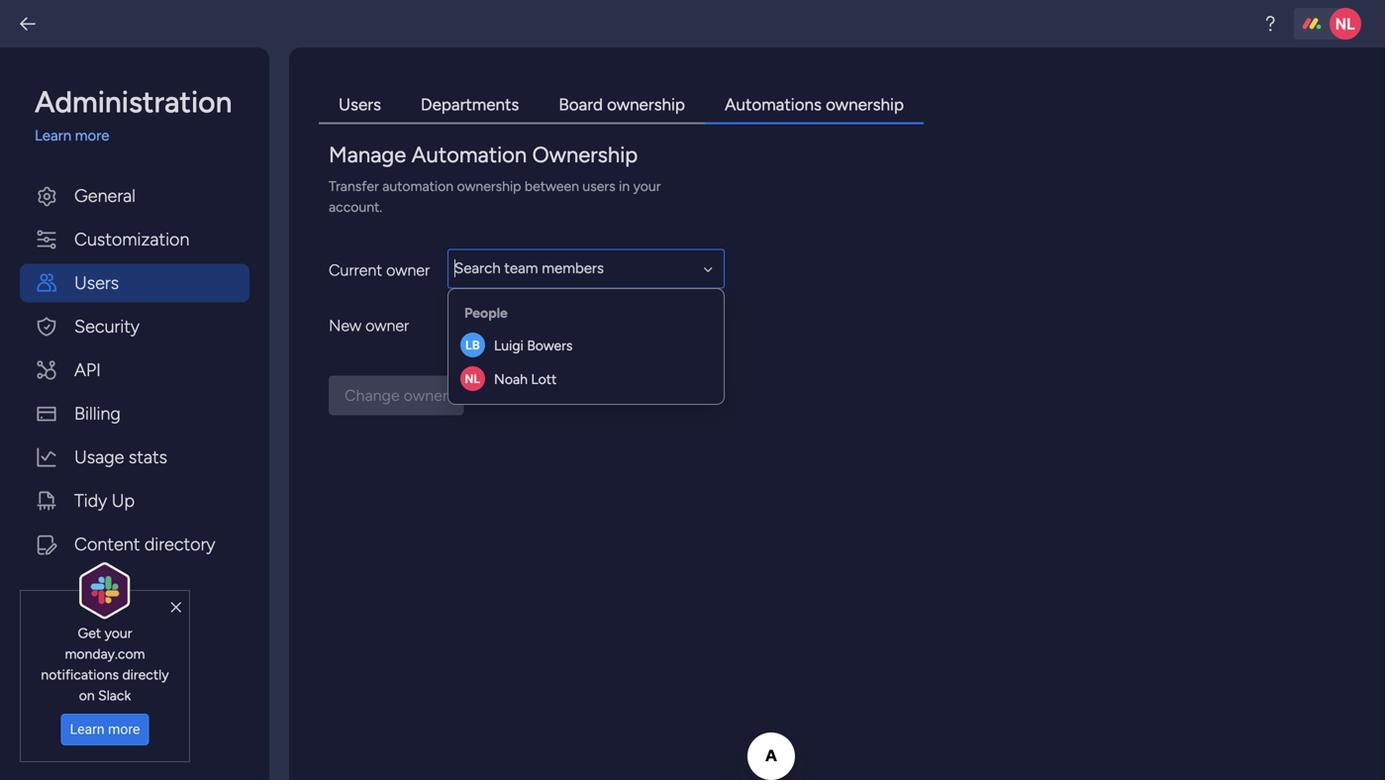 Task type: describe. For each thing, give the bounding box(es) containing it.
between
[[525, 178, 579, 195]]

automation
[[412, 142, 527, 168]]

on
[[79, 687, 95, 704]]

more inside button
[[108, 721, 140, 738]]

users
[[583, 178, 615, 195]]

automations ownership
[[725, 95, 904, 115]]

general button
[[20, 177, 250, 215]]

learn inside button
[[70, 721, 105, 738]]

tidy
[[74, 490, 107, 511]]

board ownership link
[[539, 87, 705, 124]]

ownership
[[532, 142, 638, 168]]

lott
[[531, 371, 557, 388]]

noah lott image
[[1330, 8, 1361, 40]]

tidy up
[[74, 490, 135, 511]]

bowers
[[527, 337, 573, 354]]

transfer
[[329, 178, 379, 195]]

luigi bowers
[[494, 337, 573, 354]]

get
[[78, 625, 101, 641]]

usage stats button
[[20, 438, 250, 477]]

owner for current owner
[[386, 261, 430, 280]]

manage automation ownership transfer automation ownership between users in your account.
[[329, 142, 661, 215]]

users button
[[20, 264, 250, 302]]

luigi bowers link
[[456, 329, 716, 362]]

learn more link
[[35, 125, 250, 147]]

1 horizontal spatial users
[[339, 95, 381, 115]]

learn more
[[70, 721, 140, 738]]

learn inside administration learn more
[[35, 127, 71, 145]]

administration learn more
[[35, 84, 232, 145]]

billing button
[[20, 395, 250, 433]]

usage
[[74, 447, 124, 468]]

noah lott
[[494, 371, 557, 388]]

security
[[74, 316, 140, 337]]

tidy up button
[[20, 482, 250, 520]]

usage stats
[[74, 447, 167, 468]]

board
[[559, 95, 603, 115]]

general
[[74, 185, 136, 206]]

departments link
[[401, 87, 539, 124]]

users link
[[319, 87, 401, 124]]

slack
[[98, 687, 131, 704]]

administration
[[35, 84, 232, 120]]

stats
[[129, 447, 167, 468]]



Task type: vqa. For each thing, say whether or not it's contained in the screenshot.
bottom TODAYTIX
no



Task type: locate. For each thing, give the bounding box(es) containing it.
0 horizontal spatial users
[[74, 272, 119, 294]]

1 horizontal spatial your
[[633, 178, 661, 195]]

1 vertical spatial learn
[[70, 721, 105, 738]]

board ownership
[[559, 95, 685, 115]]

users inside button
[[74, 272, 119, 294]]

in
[[619, 178, 630, 195]]

None text field
[[448, 249, 725, 289], [448, 304, 725, 344], [448, 249, 725, 289], [448, 304, 725, 344]]

up
[[112, 490, 135, 511]]

new
[[329, 317, 362, 335]]

get your monday.com notifications directly on slack
[[41, 625, 169, 704]]

1 vertical spatial your
[[105, 625, 132, 641]]

noah
[[494, 371, 528, 388]]

current
[[329, 261, 382, 280]]

0 vertical spatial your
[[633, 178, 661, 195]]

0 vertical spatial learn
[[35, 127, 71, 145]]

content directory
[[74, 534, 215, 555]]

new owner
[[329, 317, 409, 335]]

ownership right 'automations'
[[826, 95, 904, 115]]

users up the manage
[[339, 95, 381, 115]]

customization
[[74, 229, 190, 250]]

api
[[74, 359, 101, 381]]

api button
[[20, 351, 250, 390]]

current owner
[[329, 261, 430, 280]]

account.
[[329, 199, 382, 215]]

automations
[[725, 95, 822, 115]]

content directory button
[[20, 525, 250, 564]]

people
[[464, 304, 508, 321]]

owner
[[386, 261, 430, 280], [365, 317, 409, 335]]

security button
[[20, 307, 250, 346]]

help image
[[1260, 14, 1280, 34]]

1 vertical spatial more
[[108, 721, 140, 738]]

automation
[[382, 178, 454, 195]]

directory
[[144, 534, 215, 555]]

departments
[[421, 95, 519, 115]]

more inside administration learn more
[[75, 127, 109, 145]]

learn down on
[[70, 721, 105, 738]]

0 vertical spatial more
[[75, 127, 109, 145]]

0 vertical spatial owner
[[386, 261, 430, 280]]

ownership for board ownership
[[607, 95, 685, 115]]

more down 'slack'
[[108, 721, 140, 738]]

luigi
[[494, 337, 524, 354]]

your inside get your monday.com notifications directly on slack
[[105, 625, 132, 641]]

automations ownership link
[[705, 87, 924, 124]]

0 horizontal spatial ownership
[[457, 178, 521, 195]]

monday.com
[[65, 645, 145, 662]]

1 vertical spatial users
[[74, 272, 119, 294]]

owner right current
[[386, 261, 430, 280]]

owner right new
[[365, 317, 409, 335]]

your
[[633, 178, 661, 195], [105, 625, 132, 641]]

ownership down the automation
[[457, 178, 521, 195]]

1 horizontal spatial ownership
[[607, 95, 685, 115]]

directly
[[122, 666, 169, 683]]

your inside manage automation ownership transfer automation ownership between users in your account.
[[633, 178, 661, 195]]

learn down the administration at the left top of the page
[[35, 127, 71, 145]]

dapulse x slim image
[[171, 599, 181, 617]]

ownership inside manage automation ownership transfer automation ownership between users in your account.
[[457, 178, 521, 195]]

more down the administration at the left top of the page
[[75, 127, 109, 145]]

more
[[75, 127, 109, 145], [108, 721, 140, 738]]

users
[[339, 95, 381, 115], [74, 272, 119, 294]]

your up monday.com on the bottom of the page
[[105, 625, 132, 641]]

2 horizontal spatial ownership
[[826, 95, 904, 115]]

0 horizontal spatial your
[[105, 625, 132, 641]]

content
[[74, 534, 140, 555]]

1 vertical spatial owner
[[365, 317, 409, 335]]

Search team members text field
[[448, 249, 725, 289]]

owner for new owner
[[365, 317, 409, 335]]

manage
[[329, 142, 406, 168]]

noah lott link
[[456, 362, 716, 396]]

notifications
[[41, 666, 119, 683]]

back to workspace image
[[18, 14, 38, 34]]

learn more button
[[61, 714, 149, 746]]

0 vertical spatial users
[[339, 95, 381, 115]]

ownership right board
[[607, 95, 685, 115]]

your right the in
[[633, 178, 661, 195]]

ownership for automations ownership
[[826, 95, 904, 115]]

customization button
[[20, 220, 250, 259]]

billing
[[74, 403, 121, 424]]

users up security
[[74, 272, 119, 294]]

learn
[[35, 127, 71, 145], [70, 721, 105, 738]]

ownership
[[607, 95, 685, 115], [826, 95, 904, 115], [457, 178, 521, 195]]



